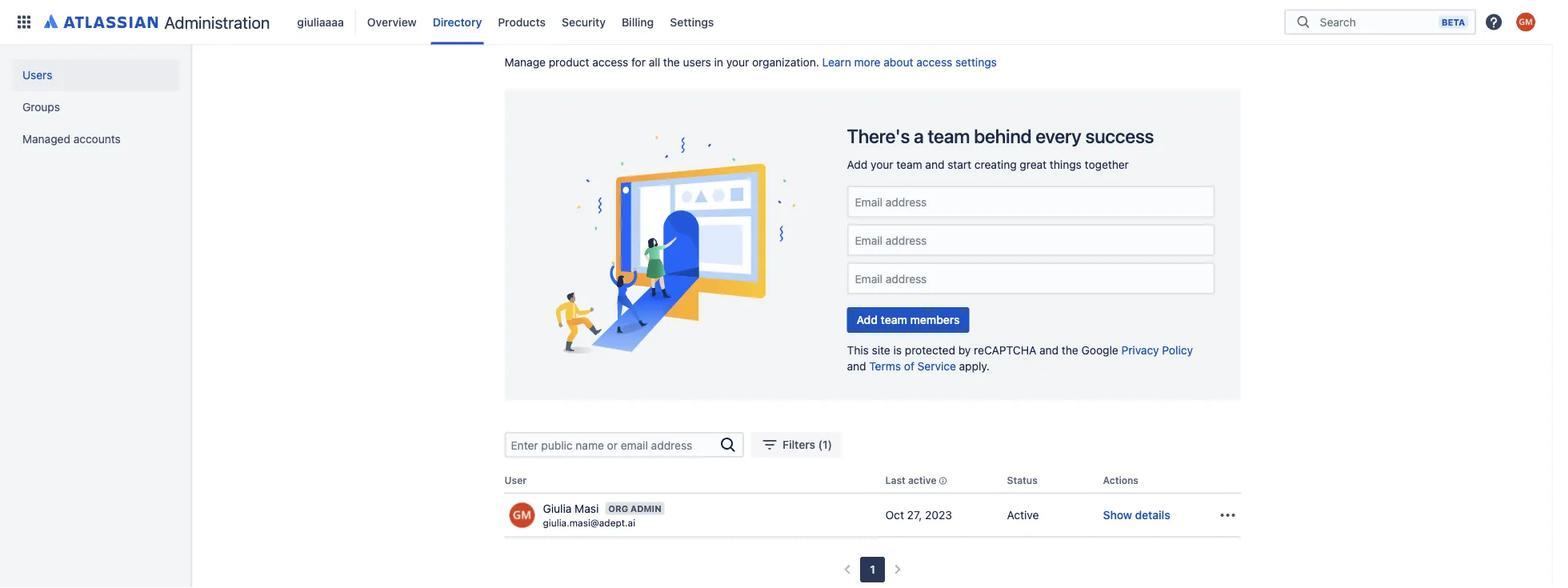 Task type: locate. For each thing, give the bounding box(es) containing it.
google
[[1082, 344, 1119, 357]]

1 horizontal spatial access
[[917, 56, 953, 69]]

site
[[872, 344, 891, 357]]

the inside this site is protected by recaptcha and the google privacy policy and terms of service apply.
[[1062, 344, 1079, 357]]

1
[[870, 563, 876, 576]]

administration banner
[[0, 0, 1554, 45]]

Search field
[[1316, 8, 1439, 36]]

team
[[928, 125, 970, 147], [897, 158, 923, 171], [881, 313, 908, 327]]

learn
[[823, 56, 852, 69]]

1 vertical spatial the
[[1062, 344, 1079, 357]]

overview link
[[363, 9, 422, 35]]

giuliaaaa link
[[293, 9, 349, 35]]

for
[[632, 56, 646, 69]]

there's a team behind every success
[[847, 125, 1155, 147]]

1 vertical spatial add
[[857, 313, 878, 327]]

0 vertical spatial add
[[847, 158, 868, 171]]

(1)
[[819, 438, 833, 452]]

team right "a"
[[928, 125, 970, 147]]

this
[[847, 344, 869, 357]]

add your team and start creating great things together
[[847, 158, 1129, 171]]

2023
[[926, 509, 953, 522]]

users inside "link"
[[22, 68, 52, 82]]

learn more about access settings link
[[823, 56, 997, 69]]

security link
[[557, 9, 611, 35]]

3 email address email field from the top
[[854, 271, 1209, 286]]

and down this
[[847, 360, 867, 373]]

team up is
[[881, 313, 908, 327]]

users
[[505, 11, 553, 34], [22, 68, 52, 82]]

users up manage at the left of page
[[505, 11, 553, 34]]

users up groups
[[22, 68, 52, 82]]

27,
[[908, 509, 922, 522]]

add
[[847, 158, 868, 171], [857, 313, 878, 327]]

show
[[1104, 509, 1133, 522]]

overview
[[367, 15, 417, 28]]

0 vertical spatial users
[[505, 11, 553, 34]]

and
[[926, 158, 945, 171], [1040, 344, 1059, 357], [847, 360, 867, 373]]

last
[[886, 475, 906, 486]]

administration link
[[38, 9, 277, 35]]

1 button
[[861, 557, 885, 583]]

0 vertical spatial the
[[664, 56, 680, 69]]

users
[[683, 56, 712, 69]]

more
[[855, 56, 881, 69]]

service
[[918, 360, 957, 373]]

access right about
[[917, 56, 953, 69]]

settings
[[956, 56, 997, 69]]

the
[[664, 56, 680, 69], [1062, 344, 1079, 357]]

0 horizontal spatial the
[[664, 56, 680, 69]]

terms
[[870, 360, 901, 373]]

success
[[1086, 125, 1155, 147]]

and right recaptcha
[[1040, 344, 1059, 357]]

the left the google
[[1062, 344, 1079, 357]]

2 vertical spatial team
[[881, 313, 908, 327]]

atlassian image
[[44, 11, 158, 30], [44, 11, 158, 30]]

a
[[914, 125, 924, 147]]

1 email address email field from the top
[[854, 194, 1209, 209]]

add team members button
[[847, 307, 970, 333]]

team for behind
[[928, 125, 970, 147]]

toggle navigation image
[[176, 64, 211, 96]]

start
[[948, 158, 972, 171]]

0 horizontal spatial access
[[593, 56, 629, 69]]

1 horizontal spatial the
[[1062, 344, 1079, 357]]

your
[[727, 56, 749, 69], [871, 158, 894, 171]]

0 vertical spatial email address email field
[[854, 194, 1209, 209]]

1 horizontal spatial your
[[871, 158, 894, 171]]

appswitcher icon image
[[14, 12, 34, 32]]

about
[[884, 56, 914, 69]]

1 vertical spatial your
[[871, 158, 894, 171]]

1 vertical spatial users
[[22, 68, 52, 82]]

the right all
[[664, 56, 680, 69]]

1 access from the left
[[593, 56, 629, 69]]

add inside button
[[857, 313, 878, 327]]

your down there's
[[871, 158, 894, 171]]

0 vertical spatial your
[[727, 56, 749, 69]]

1 vertical spatial team
[[897, 158, 923, 171]]

0 vertical spatial team
[[928, 125, 970, 147]]

Email address email field
[[854, 194, 1209, 209], [854, 233, 1209, 248], [854, 271, 1209, 286]]

groups link
[[13, 91, 179, 123]]

oct 27, 2023
[[886, 509, 953, 522]]

add down there's
[[847, 158, 868, 171]]

beta
[[1442, 17, 1466, 27]]

access left for
[[593, 56, 629, 69]]

1 horizontal spatial users
[[505, 11, 553, 34]]

privacy
[[1122, 344, 1160, 357]]

2 horizontal spatial and
[[1040, 344, 1059, 357]]

managed accounts
[[22, 132, 121, 146]]

0 vertical spatial and
[[926, 158, 945, 171]]

active
[[909, 475, 937, 486]]

2 vertical spatial email address email field
[[854, 271, 1209, 286]]

team down "a"
[[897, 158, 923, 171]]

creating
[[975, 158, 1017, 171]]

access
[[593, 56, 629, 69], [917, 56, 953, 69]]

1 vertical spatial email address email field
[[854, 233, 1209, 248]]

policy
[[1163, 344, 1194, 357]]

and left start
[[926, 158, 945, 171]]

0 horizontal spatial users
[[22, 68, 52, 82]]

search image
[[719, 435, 738, 455]]

managed accounts link
[[13, 123, 179, 155]]

terms of service link
[[870, 360, 957, 373]]

team inside button
[[881, 313, 908, 327]]

accounts
[[73, 132, 121, 146]]

active
[[1007, 509, 1039, 522]]

filters (1) button
[[751, 432, 842, 458]]

organization.
[[753, 56, 820, 69]]

add up this
[[857, 313, 878, 327]]

your right in
[[727, 56, 749, 69]]

search icon image
[[1294, 14, 1314, 30]]

giulia.masi@adept.ai
[[543, 517, 636, 529]]

in
[[715, 56, 724, 69]]

0 horizontal spatial and
[[847, 360, 867, 373]]



Task type: vqa. For each thing, say whether or not it's contained in the screenshot.
in at the left top of the page
yes



Task type: describe. For each thing, give the bounding box(es) containing it.
settings link
[[665, 9, 719, 35]]

behind
[[974, 125, 1032, 147]]

this site is protected by recaptcha and the google privacy policy and terms of service apply.
[[847, 344, 1194, 373]]

oct
[[886, 509, 905, 522]]

apply.
[[960, 360, 990, 373]]

last active
[[886, 475, 937, 486]]

team for and
[[897, 158, 923, 171]]

giulia masi
[[543, 502, 599, 515]]

billing
[[622, 15, 654, 28]]

together
[[1085, 158, 1129, 171]]

details
[[1136, 509, 1171, 522]]

giulia
[[543, 502, 572, 515]]

info image
[[937, 475, 950, 488]]

global navigation element
[[10, 0, 1285, 44]]

all
[[649, 56, 661, 69]]

masi
[[575, 502, 599, 515]]

status
[[1007, 475, 1038, 486]]

0 horizontal spatial your
[[727, 56, 749, 69]]

add for add team members
[[857, 313, 878, 327]]

1 vertical spatial and
[[1040, 344, 1059, 357]]

filters
[[783, 438, 816, 452]]

directory link
[[428, 9, 487, 35]]

show details link
[[1104, 507, 1171, 523]]

admin
[[631, 503, 662, 514]]

managed
[[22, 132, 70, 146]]

manage product access for all the users in your organization. learn more about access settings
[[505, 56, 997, 69]]

great
[[1020, 158, 1047, 171]]

add team members
[[857, 313, 960, 327]]

filters (1)
[[783, 438, 833, 452]]

user
[[505, 475, 527, 486]]

members
[[911, 313, 960, 327]]

2 vertical spatial and
[[847, 360, 867, 373]]

org
[[609, 503, 629, 514]]

security
[[562, 15, 606, 28]]

by
[[959, 344, 971, 357]]

show details
[[1104, 509, 1171, 522]]

add for add your team and start creating great things together
[[847, 158, 868, 171]]

administration
[[165, 12, 270, 32]]

Enter public name or email address text field
[[506, 434, 719, 456]]

manage
[[505, 56, 546, 69]]

org admin
[[609, 503, 662, 514]]

things
[[1050, 158, 1082, 171]]

billing link
[[617, 9, 659, 35]]

there's
[[847, 125, 910, 147]]

giuliaaaa
[[297, 15, 344, 28]]

product
[[549, 56, 590, 69]]

1 horizontal spatial and
[[926, 158, 945, 171]]

users link
[[13, 59, 179, 91]]

actions
[[1104, 475, 1139, 486]]

products link
[[493, 9, 551, 35]]

every
[[1036, 125, 1082, 147]]

privacy policy link
[[1122, 344, 1194, 357]]

products
[[498, 15, 546, 28]]

recaptcha
[[974, 344, 1037, 357]]

pagination element
[[835, 557, 911, 583]]

groups
[[22, 100, 60, 114]]

protected
[[905, 344, 956, 357]]

settings
[[670, 15, 714, 28]]

2 email address email field from the top
[[854, 233, 1209, 248]]

is
[[894, 344, 902, 357]]

account image
[[1517, 12, 1536, 32]]

of
[[904, 360, 915, 373]]

2 access from the left
[[917, 56, 953, 69]]

help icon image
[[1485, 12, 1504, 32]]

directory
[[433, 15, 482, 28]]



